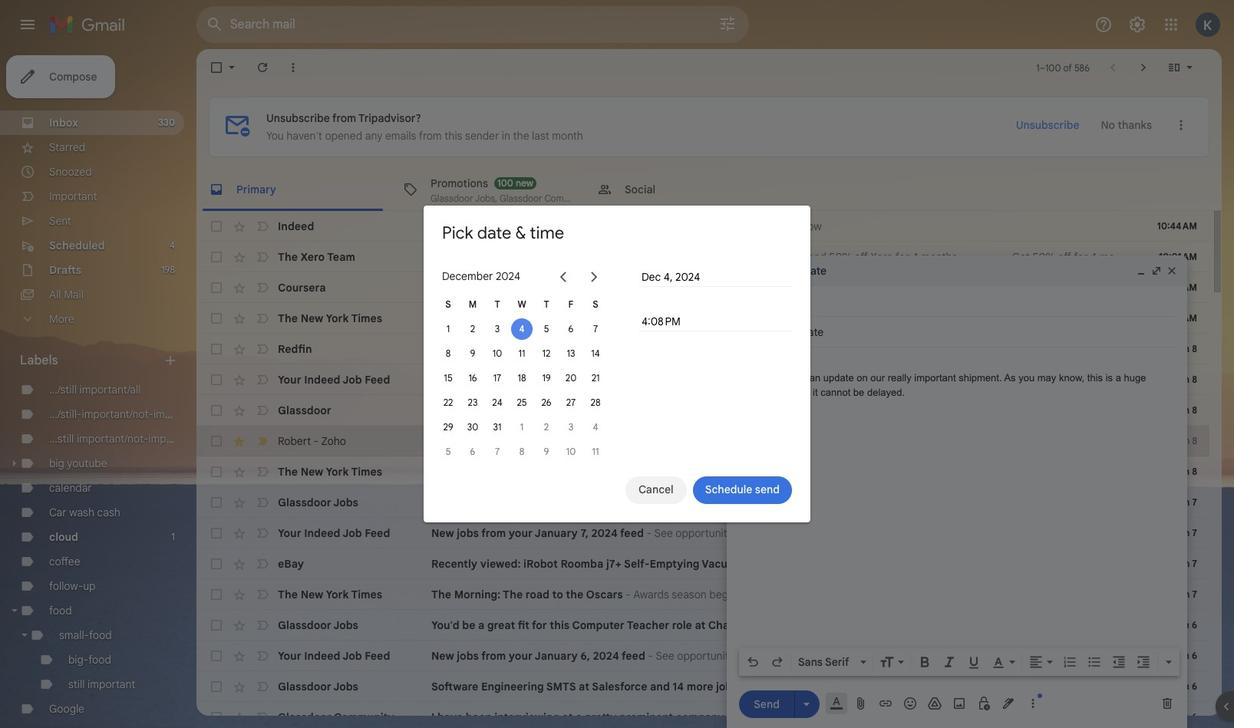 Task type: vqa. For each thing, say whether or not it's contained in the screenshot.
second S from left
yes



Task type: describe. For each thing, give the bounding box(es) containing it.
the down "robert"
[[278, 465, 298, 479]]

advanced search options image
[[713, 8, 743, 39]]

10:44 am
[[1158, 220, 1198, 232]]

5 ﻿͏ from the left
[[836, 220, 836, 233]]

another
[[998, 558, 1037, 571]]

4 row from the top
[[197, 303, 1235, 334]]

toggle split pane mode image
[[1167, 60, 1183, 75]]

important for .../still-important/not-important
[[153, 408, 201, 422]]

4 left months
[[1091, 250, 1097, 264]]

for left the months.
[[896, 250, 910, 264]]

this left computer
[[550, 619, 570, 633]]

2 you from the left
[[863, 343, 880, 356]]

for left months
[[1075, 250, 1088, 264]]

fung
[[919, 650, 944, 664]]

cloud inside the labels navigation
[[49, 531, 78, 544]]

23 ͏‌ from the left
[[1120, 558, 1123, 571]]

coffee
[[49, 555, 80, 569]]

2 for "2 jan" cell
[[544, 421, 549, 433]]

.../still-important/not-important
[[49, 408, 201, 422]]

see for 7,
[[655, 527, 673, 541]]

feed for 7,
[[621, 527, 644, 541]]

big-food link
[[68, 654, 111, 667]]

14 ͏‌ from the left
[[1096, 558, 1098, 571]]

51 ﻿͏ from the left
[[963, 220, 963, 233]]

and left free
[[1139, 250, 1158, 264]]

tab list containing promotions
[[197, 168, 1223, 211]]

snoozed link
[[49, 165, 92, 179]]

1 vertical spatial with
[[782, 588, 803, 602]]

4 dec cell
[[510, 317, 535, 341]]

schedule
[[706, 483, 753, 497]]

at right 22
[[454, 404, 465, 418]]

16 row from the top
[[197, 672, 1210, 703]]

43 ͏‌ from the left
[[1175, 558, 1178, 571]]

aya
[[799, 373, 817, 387]]

start the year off with less stress and 50% off xero for 4 months. ‌ ‌ ‌ ‌ ‌ ‌ ‌ ‌ ‌ ‌ ‌ ‌ ‌ ‌ ‌ ‌ ‌ ‌ get 50% off for 4 months and free set up sup
[[645, 250, 1235, 264]]

begins
[[710, 588, 743, 602]]

11 ﻿͏ from the left
[[853, 220, 853, 233]]

viewed:
[[481, 558, 521, 571]]

school!
[[768, 619, 807, 633]]

social tab
[[585, 168, 779, 211]]

0 vertical spatial golden
[[854, 465, 889, 479]]

why
[[496, 435, 517, 448]]

s for second s column header
[[593, 298, 599, 310]]

2024 for 7,
[[592, 527, 618, 541]]

11 jan cell
[[584, 440, 608, 464]]

3 for 3 jan cell
[[569, 421, 574, 433]]

27 dec cell
[[559, 391, 584, 415]]

15 not important switch from the top
[[255, 680, 270, 695]]

pick
[[442, 223, 474, 243]]

in right am
[[775, 711, 784, 725]]

54 ͏‌ from the left
[[1206, 558, 1208, 571]]

hearing
[[582, 312, 622, 326]]

oscars
[[586, 588, 623, 602]]

important for ...still important/not-important
[[148, 432, 196, 446]]

19 dec cell
[[535, 366, 559, 391]]

this right the did
[[538, 435, 556, 448]]

january for new jobs from your january 6, 2024 feed - see opportunities at gategroup, envoy air and din tai fung ‌ ‌ ‌ ‌ ‌ ‌ ‌ ‌ ‌ ‌ ‌ ‌ ‌ ‌ ‌ ‌ ‌ ‌ ‌ ‌ ‌ ‌ ‌ ‌ ‌ ‌ ‌ ‌ ‌ ‌ ‌ ‌ ‌ ‌ ‌ ‌ ‌ ‌ ‌ ‌ ‌ ‌ ‌ ‌ ‌ ‌ ‌ ‌ ‌ ‌ ‌ ‌ ‌ ‌ ‌ ‌ ‌ ‌ ‌ ‌ ‌ ‌ ‌ ‌ ‌ ‌ ‌ ‌ ‌ ‌ ‌
[[535, 650, 578, 664]]

unsubscribe
[[266, 111, 330, 125]]

0 vertical spatial company
[[559, 435, 603, 448]]

your for 6,
[[509, 650, 533, 664]]

4 jan cell
[[584, 415, 608, 440]]

58 ͏‌ from the left
[[1217, 558, 1219, 571]]

row containing redfin
[[197, 334, 1210, 365]]

- down engineer
[[647, 527, 652, 541]]

consulting
[[589, 404, 645, 418]]

asml,indeed,captech
[[467, 404, 586, 418]]

3 for 3 dec cell at the left
[[495, 323, 500, 334]]

0 vertical spatial story
[[1150, 312, 1175, 326]]

and left big
[[876, 373, 894, 387]]

26
[[542, 397, 552, 408]]

2 vertical spatial browser|nytimes.com
[[1083, 588, 1188, 602]]

snoozed
[[49, 165, 92, 179]]

fit for software
[[518, 496, 530, 510]]

16 dec cell
[[461, 366, 485, 391]]

10 for 10 dec cell
[[493, 348, 502, 359]]

jan 7 for the morning: the road to the oscars - awards season begins tonight with the golden globes, and the competition is fierce. view in browser|nytimes.com continue 
[[1174, 589, 1198, 601]]

cash
[[97, 506, 120, 520]]

home
[[503, 343, 532, 356]]

7 dec cell
[[584, 317, 608, 341]]

important/not- for ...still
[[77, 432, 149, 446]]

final...
[[807, 711, 840, 725]]

food up big-food link at the bottom
[[89, 629, 112, 643]]

at left apple,
[[744, 527, 754, 541]]

for down 'road'
[[532, 619, 547, 633]]

22 ﻿͏ from the left
[[883, 220, 883, 233]]

opportunities for gategroup,
[[678, 650, 743, 664]]

big
[[49, 457, 64, 471]]

trump
[[546, 312, 579, 326]]

unsubscribe from tripadvisor? you haven't opened any emails from this sender in the last month
[[266, 111, 584, 143]]

0 vertical spatial view
[[874, 312, 897, 326]]

- down teacher
[[648, 650, 653, 664]]

7 ͏‌ from the left
[[1076, 558, 1079, 571]]

»
[[591, 270, 598, 283]]

40 ͏‌ from the left
[[1167, 558, 1170, 571]]

morning: for misleading
[[454, 465, 501, 479]]

debate
[[608, 465, 645, 479]]

1 ͏‌ from the left
[[1060, 558, 1063, 571]]

be for you'd be a great fit for this computer teacher role at challenger school!
[[463, 619, 476, 633]]

at left verizon,
[[746, 373, 755, 387]]

redfin
[[278, 343, 312, 356]]

calendar
[[49, 482, 92, 495]]

from right the 16
[[482, 373, 506, 387]]

ebay
[[278, 558, 304, 571]]

4 left the months.
[[913, 250, 919, 264]]

100
[[498, 177, 514, 189]]

5 for 5 jan cell
[[446, 446, 451, 457]]

1 jan 6 from the top
[[1174, 620, 1198, 631]]

follow-up
[[49, 580, 96, 594]]

m
[[469, 298, 477, 310]]

- right final...
[[843, 711, 848, 725]]

your for 7,
[[509, 527, 533, 541]]

your for new jobs from your january 8, 2024 feed
[[278, 373, 302, 387]]

17 ﻿͏ from the left
[[869, 220, 869, 233]]

1 vertical spatial salesforce
[[592, 680, 648, 694]]

feed for new jobs from your january 7, 2024 feed
[[365, 527, 390, 541]]

35 ﻿͏ from the left
[[919, 220, 919, 233]]

1 vertical spatial continue
[[1075, 465, 1119, 479]]

.../still important/all link
[[49, 383, 141, 397]]

2 jan cell
[[535, 415, 559, 440]]

59 ͏‌ from the left
[[1219, 558, 1222, 571]]

role for engineer
[[671, 496, 692, 510]]

to right 'road'
[[553, 588, 563, 602]]

you'd for you'd be a great fit for this software engineer role at omega edi! -
[[432, 496, 460, 510]]

29 dec cell
[[436, 415, 461, 440]]

1 horizontal spatial apply
[[893, 680, 924, 694]]

the down 8 jan cell
[[503, 465, 523, 479]]

26 dec cell
[[535, 391, 559, 415]]

2 xero from the left
[[871, 250, 893, 264]]

1 horizontal spatial company
[[676, 711, 725, 725]]

47 ﻿͏ from the left
[[952, 220, 952, 233]]

2024 for 6,
[[593, 650, 620, 664]]

29
[[443, 421, 454, 433]]

51 ͏‌ from the left
[[1197, 558, 1200, 571]]

m column header
[[461, 292, 485, 317]]

and right $659k,
[[627, 343, 647, 356]]

the new york times for the morning: the road to the oscars
[[278, 588, 383, 602]]

3 ﻿͏ from the left
[[831, 220, 831, 233]]

13 ͏‌ from the left
[[1093, 558, 1096, 571]]

17 dec cell
[[485, 366, 510, 391]]

at left omega
[[694, 496, 705, 510]]

0 horizontal spatial a
[[432, 343, 439, 356]]

5 glassdoor from the top
[[278, 711, 331, 725]]

0 vertical spatial plus,
[[633, 312, 656, 326]]

important link
[[49, 190, 97, 204]]

georgetown
[[530, 281, 594, 295]]

19 ﻿͏ from the left
[[875, 220, 875, 233]]

jobs for jan 6
[[334, 619, 359, 633]]

your for 8,
[[509, 373, 533, 387]]

still important link
[[68, 678, 135, 692]]

- left awards
[[626, 588, 631, 602]]

9 ͏‌ from the left
[[1082, 558, 1085, 571]]

21 for 21
[[592, 372, 600, 384]]

32 ͏‌ from the left
[[1145, 558, 1148, 571]]

11 for the 11 dec cell
[[519, 348, 526, 359]]

«
[[560, 270, 567, 283]]

11 dec cell
[[510, 341, 535, 366]]

1 ﻿͏ from the left
[[825, 220, 825, 233]]

apply inside the job at asml,indeed,captech consulting is still available. apply soon. link
[[734, 404, 765, 418]]

at down season
[[695, 619, 706, 633]]

row containing coursera
[[197, 273, 1210, 303]]

this inside unsubscribe from tripadvisor? you haven't opened any emails from this sender in the last month
[[445, 129, 463, 143]]

check out local healthcare jobs hiring now ﻿͏ ﻿͏ ﻿͏ ﻿͏ ﻿͏ ﻿͏ ﻿͏ ﻿͏ ﻿͏ ﻿͏ ﻿͏ ﻿͏ ﻿͏ ﻿͏ ﻿͏ ﻿͏ ﻿͏ ﻿͏ ﻿͏ ﻿͏ ﻿͏ ﻿͏ ﻿͏ ﻿͏ ﻿͏ ﻿͏ ﻿͏ ﻿͏ ﻿͏ ﻿͏ ﻿͏ ﻿͏ ﻿͏ ﻿͏ ﻿͏ ﻿͏ ﻿͏ ﻿͏ ﻿͏ ﻿͏ ﻿͏ ﻿͏ ﻿͏ ﻿͏ ﻿͏ ﻿͏ ﻿͏ ﻿͏ ﻿͏ ﻿͏ ﻿͏ ﻿͏ ﻿͏
[[615, 220, 968, 233]]

- right "robert"
[[314, 435, 319, 448]]

december 2024 row
[[436, 261, 608, 292]]

1 not important switch from the top
[[255, 219, 270, 234]]

12 not important switch from the top
[[255, 587, 270, 603]]

at right "smts"
[[579, 680, 590, 694]]

tai
[[903, 650, 917, 664]]

for right ca at the right bottom
[[851, 680, 866, 694]]

times for the morning: a major trump hearing
[[351, 312, 383, 326]]

1 for 1 jan cell
[[521, 421, 524, 433]]

food up still important link
[[88, 654, 111, 667]]

fierce.
[[1013, 588, 1044, 602]]

major
[[514, 312, 543, 326]]

2 jan 7 from the top
[[1174, 558, 1198, 570]]

1 50% from the left
[[830, 250, 852, 264]]

0 vertical spatial browser|nytimes.com
[[911, 312, 1016, 326]]

labels
[[20, 353, 58, 369]]

from right switch
[[640, 435, 663, 448]]

1 horizontal spatial a
[[503, 312, 511, 326]]

and right air
[[863, 650, 882, 664]]

0 horizontal spatial main
[[1124, 312, 1147, 326]]

37 ͏‌ from the left
[[1159, 558, 1162, 571]]

1 vertical spatial view
[[931, 465, 954, 479]]

fit for computer
[[518, 619, 530, 633]]

2 horizontal spatial a
[[1234, 465, 1235, 479]]

8 ﻿͏ from the left
[[844, 220, 844, 233]]

.../still-important/not-important link
[[49, 408, 201, 422]]

to right similar in the top right of the page
[[785, 343, 795, 356]]

3 feed from the top
[[365, 650, 390, 664]]

17 ͏‌ from the left
[[1104, 558, 1107, 571]]

0 vertical spatial see
[[656, 373, 675, 387]]

2024 for in
[[649, 281, 675, 295]]

to left visit
[[799, 312, 809, 326]]

9 dec cell
[[461, 341, 485, 366]]

1 vertical spatial have
[[438, 711, 463, 725]]

similar
[[750, 343, 783, 356]]

sat
[[585, 465, 605, 479]]

coffee link
[[49, 555, 80, 569]]

inbox
[[49, 116, 78, 130]]

Date field
[[640, 269, 791, 286]]

important/all
[[80, 383, 141, 397]]

look
[[1039, 558, 1060, 571]]

and left am
[[727, 711, 747, 725]]

1 vertical spatial plus,
[[656, 465, 679, 479]]

24 inside cell
[[493, 397, 503, 408]]

20
[[566, 372, 577, 384]]

30 ﻿͏ from the left
[[905, 220, 905, 233]]

morning: for major
[[454, 312, 501, 326]]

the left 'road'
[[503, 588, 523, 602]]

52 ͏‌ from the left
[[1200, 558, 1203, 571]]

0 vertical spatial opportunities
[[677, 373, 743, 387]]

25 ͏‌ from the left
[[1126, 558, 1129, 571]]

36 ﻿͏ from the left
[[921, 220, 921, 233]]

28
[[591, 397, 601, 408]]

24 ﻿͏ from the left
[[888, 220, 888, 233]]

in right &
[[535, 220, 545, 233]]

see for 6,
[[656, 650, 675, 664]]

tripadvisor?
[[359, 111, 421, 125]]

7 ﻿͏ from the left
[[842, 220, 842, 233]]

the down ebay
[[278, 588, 298, 602]]

and right intelligence
[[814, 465, 832, 479]]

12
[[543, 348, 551, 359]]

20 ﻿͏ from the left
[[877, 220, 877, 233]]

food down 30
[[469, 435, 488, 447]]

1 t column header from the left
[[485, 292, 510, 317]]

- right robot
[[830, 558, 835, 571]]

plus, gaza, ukraine and 52 places to visit in 2024. view in browser|nytimes.com continue reading the main story ad january 
[[633, 312, 1235, 326]]

january for new jobs from your january 8, 2024 feed
[[535, 373, 578, 387]]

- up cancel
[[648, 465, 653, 479]]

49 ͏‌ from the left
[[1192, 558, 1195, 571]]

drafts
[[49, 263, 82, 277]]

13 not important switch from the top
[[255, 618, 270, 634]]

times for the morning: the road to the oscars
[[351, 588, 383, 602]]

in left san
[[741, 680, 751, 694]]

still inside the labels navigation
[[68, 678, 85, 692]]

26 ﻿͏ from the left
[[894, 220, 894, 233]]

jobs for jan 7
[[334, 496, 359, 510]]

3 glassdoor jobs from the top
[[278, 680, 359, 694]]

jan 7 for you'd be a great fit for this software engineer role at omega edi! -
[[1174, 497, 1198, 508]]

big youtube
[[49, 457, 107, 471]]

1 vertical spatial software
[[432, 680, 479, 694]]

community
[[334, 711, 395, 725]]

45 ﻿͏ from the left
[[946, 220, 946, 233]]

food down follow-
[[49, 604, 72, 618]]

the morning: the misleading sat debate - plus, israel, artificial intelligence and the golden globes. view in browser|nytimes.com continue reading the main story a
[[432, 465, 1235, 479]]

1 horizontal spatial story
[[1206, 465, 1231, 479]]

indeed up ebay
[[304, 527, 341, 541]]

16
[[469, 372, 477, 384]]

this down "misleading"
[[550, 496, 570, 510]]

23 dec cell
[[461, 391, 485, 415]]

the inside unsubscribe from tripadvisor? you haven't opened any emails from this sender in the last month
[[513, 129, 530, 143]]

3 not important switch from the top
[[255, 280, 270, 296]]

schedule send button
[[693, 477, 793, 504]]

schedule send
[[706, 483, 780, 497]]

the down 5 jan cell
[[432, 465, 452, 479]]

less
[[755, 250, 774, 264]]

robert
[[278, 435, 311, 448]]

1 vertical spatial is
[[1003, 588, 1011, 602]]

francisco,
[[776, 680, 830, 694]]

9 not important switch from the top
[[255, 495, 270, 511]]

15 ﻿͏ from the left
[[864, 220, 864, 233]]

job at asml,indeed,captech consulting is still available. apply soon.
[[432, 404, 797, 418]]

follow-
[[49, 580, 83, 594]]

important because it matched one of your importance filters. switch
[[255, 434, 270, 449]]

great for you'd be a great fit for this computer teacher role at challenger school!
[[488, 619, 516, 633]]

3 your indeed job feed from the top
[[278, 650, 390, 664]]

inc.
[[973, 527, 990, 541]]

1 glassdoor from the top
[[278, 404, 331, 418]]

1 you from the left
[[553, 343, 572, 356]]

and right stress
[[808, 250, 827, 264]]

and left autism
[[826, 527, 844, 541]]

1 vertical spatial main
[[1180, 465, 1204, 479]]

7 not important switch from the top
[[255, 403, 270, 419]]

1 s column header from the left
[[436, 292, 461, 317]]

and right globes,
[[902, 588, 920, 602]]

0 vertical spatial continue
[[1018, 312, 1062, 326]]

in right degree
[[636, 281, 646, 295]]

israel,
[[681, 465, 710, 479]]

food link
[[49, 604, 72, 618]]

check
[[615, 220, 646, 233]]

for right the 11 dec cell
[[535, 343, 550, 356]]

at up san
[[746, 650, 756, 664]]

glassdoor jobs for jan 7
[[278, 496, 359, 510]]

great for you'd be a great fit for this software engineer role at omega edi! -
[[488, 496, 516, 510]]

row containing glassdoor
[[197, 396, 1210, 426]]

18 ͏‌ from the left
[[1107, 558, 1109, 571]]

2 not important switch from the top
[[255, 250, 270, 265]]

3 jan cell
[[559, 415, 584, 440]]

2 horizontal spatial view
[[1046, 588, 1069, 602]]

w column header
[[510, 292, 535, 317]]

more
[[49, 313, 74, 326]]

give
[[965, 558, 987, 571]]

2 times from the top
[[351, 465, 383, 479]]

3 your from the top
[[278, 650, 302, 664]]

1 other from the left
[[665, 343, 694, 356]]

role for teacher
[[672, 619, 693, 633]]

pick date & time dialog
[[424, 206, 811, 523]]

9 for 9 jan cell
[[544, 446, 549, 457]]

13 dec cell
[[559, 341, 584, 366]]

in right 2024.
[[900, 312, 908, 326]]

- right now.
[[955, 680, 960, 694]]

promotions
[[431, 176, 488, 190]]

0 vertical spatial salesforce
[[665, 435, 717, 448]]

2 vertical spatial important
[[88, 678, 135, 692]]

york for the morning: the road to the oscars
[[326, 588, 349, 602]]

new
[[516, 177, 534, 189]]

3 jobs from the top
[[334, 680, 359, 694]]

10 ﻿͏ from the left
[[850, 220, 850, 233]]

pick date & time
[[442, 223, 565, 243]]

irobot
[[524, 558, 558, 571]]

0 vertical spatial still
[[660, 404, 679, 418]]

31 ͏‌ from the left
[[1142, 558, 1145, 571]]

your up w
[[503, 281, 527, 295]]

from up "opened"
[[333, 111, 356, 125]]

2 ͏‌ from the left
[[1063, 558, 1065, 571]]

0 vertical spatial software
[[572, 496, 619, 510]]

25 dec cell
[[510, 391, 535, 415]]

the up coursera
[[278, 250, 298, 264]]

1 inside the labels navigation
[[172, 531, 175, 543]]

7 jan cell
[[485, 440, 510, 464]]

31 ﻿͏ from the left
[[908, 220, 908, 233]]

28 dec cell
[[584, 391, 608, 415]]

opened
[[325, 129, 363, 143]]

and left 52
[[728, 312, 747, 326]]

feed for 8,
[[622, 373, 646, 387]]

24 dec cell
[[485, 391, 510, 415]]

1 horizontal spatial reading
[[1121, 465, 1158, 479]]

2024 for 8,
[[593, 373, 619, 387]]

january for new jobs from your january 7, 2024 feed - see opportunities at apple, abbott and autism behavior services inc. ‌ ‌ ‌ ‌ ‌ ‌ ‌ ‌ ‌ ‌ ‌ ‌ ‌ ‌ ‌ ‌ ‌ ‌ ‌ ‌ ‌ ‌ ‌ ‌ ‌ ‌ ‌ ‌ ‌ ‌ ‌ ‌ ‌ ‌ ‌ ‌ ‌ ‌ ‌ ‌ ‌ ‌ ‌ ‌ ‌ ‌ ‌ ‌ ‌ ‌ ‌ ‌ ‌ ‌ ‌ ‌ ‌ ‌ ‌ ‌ ‌ ‌ ‌ ‌ ‌ ‌ jan 7
[[535, 527, 578, 541]]

from right emails
[[419, 129, 442, 143]]

artificial
[[713, 465, 753, 479]]

opportunities for apple,
[[676, 527, 742, 541]]



Task type: locate. For each thing, give the bounding box(es) containing it.
55 ͏‌ from the left
[[1208, 558, 1211, 571]]

30 dec cell
[[461, 415, 485, 440]]

software engineering smts at salesforce and 14 more jobs in san francisco, ca for you. apply now. -
[[432, 680, 963, 694]]

11 for 11 jan "cell"
[[593, 446, 599, 457]]

morning:
[[454, 312, 501, 326], [454, 465, 501, 479], [454, 588, 501, 602]]

1 your from the top
[[278, 373, 302, 387]]

1 feed from the top
[[365, 373, 390, 387]]

healthcare
[[548, 220, 604, 233], [693, 220, 746, 233]]

row containing the xero team
[[197, 242, 1235, 273]]

21 inside cell
[[592, 372, 600, 384]]

0 horizontal spatial reading
[[1065, 312, 1102, 326]]

40 ﻿͏ from the left
[[932, 220, 932, 233]]

0 vertical spatial have
[[883, 343, 906, 356]]

globes,
[[862, 588, 899, 602]]

1 times from the top
[[351, 312, 383, 326]]

0 vertical spatial 5
[[544, 323, 549, 334]]

0 horizontal spatial t
[[495, 298, 500, 310]]

cloud down '29'
[[435, 435, 458, 447]]

interviewing
[[495, 711, 560, 725]]

1 inside 1 dec cell
[[447, 323, 450, 334]]

company down more on the right of the page
[[676, 711, 725, 725]]

.../still-
[[49, 408, 82, 422]]

44 ͏‌ from the left
[[1178, 558, 1181, 571]]

39 ͏‌ from the left
[[1164, 558, 1167, 571]]

0 vertical spatial reading
[[1065, 312, 1102, 326]]

1 vertical spatial golden
[[824, 588, 859, 602]]

10 jan cell
[[559, 440, 584, 464]]

1 vertical spatial york
[[326, 465, 349, 479]]

&
[[516, 223, 526, 243]]

big youtube link
[[49, 457, 107, 471]]

the new york times down coursera
[[278, 312, 383, 326]]

- right edi! at the right of page
[[772, 496, 777, 510]]

0 horizontal spatial is
[[648, 404, 657, 418]]

row containing ebay
[[197, 549, 1225, 580]]

1 vertical spatial 11
[[593, 446, 599, 457]]

2 vertical spatial a
[[576, 711, 582, 725]]

7 row from the top
[[197, 396, 1210, 426]]

your
[[503, 281, 527, 295], [509, 373, 533, 387], [509, 527, 533, 541], [509, 650, 533, 664]]

28 ͏‌ from the left
[[1134, 558, 1137, 571]]

still down big-
[[68, 678, 85, 692]]

0 horizontal spatial cloud
[[49, 531, 78, 544]]

1 vertical spatial your
[[278, 527, 302, 541]]

promotions, 100 new messages, tab
[[391, 168, 584, 211]]

row down vacuum
[[197, 580, 1235, 611]]

1 vertical spatial apply
[[893, 680, 924, 694]]

5 jan cell
[[436, 440, 461, 464]]

3 times from the top
[[351, 588, 383, 602]]

2 i from the left
[[750, 711, 753, 725]]

row up begins
[[197, 549, 1225, 580]]

have up the see opportunities at verizon, aya healthcare and big bus tours ‌ ‌ ‌ ‌ ‌ ‌ ‌ ‌ ‌ ‌ ‌ ‌ ‌ ‌ ‌ ‌ ‌ ‌ ‌ ‌ ‌ ‌ ‌ ‌ ‌ ‌ ‌ ‌ ‌ ‌ ‌ ‌ ‌ ‌ ‌ ‌ ‌ ‌ ‌ ‌ ‌ ‌ ‌ ‌ ‌ ‌ ‌ ‌ ‌ ‌ ‌ ‌ ‌ ‌ ‌ ‌ ‌ ‌ ‌ ‌ ‌ ‌ ‌ ‌ ‌ ‌ ‌ ‌ ‌
[[883, 343, 906, 356]]

jan
[[1174, 343, 1190, 355], [1174, 374, 1190, 386], [1174, 405, 1190, 416], [1175, 435, 1191, 447], [1174, 466, 1190, 478], [1174, 497, 1191, 508], [1174, 528, 1191, 539], [1174, 558, 1191, 570], [1174, 589, 1191, 601], [1174, 620, 1190, 631], [1174, 650, 1190, 662], [1174, 681, 1190, 693], [1174, 712, 1190, 723]]

row down season
[[197, 611, 1210, 641]]

2 s from the left
[[593, 298, 599, 310]]

None search field
[[197, 6, 750, 43]]

labels heading
[[20, 353, 163, 369]]

0 horizontal spatial 2
[[471, 323, 476, 334]]

1 off from the left
[[715, 250, 729, 264]]

3 inside cell
[[495, 323, 500, 334]]

1 the new york times from the top
[[278, 312, 383, 326]]

1 horizontal spatial start
[[645, 250, 669, 264]]

2 vertical spatial your
[[278, 650, 302, 664]]

the new york times for the morning: a major trump hearing
[[278, 312, 383, 326]]

still left the available.
[[660, 404, 679, 418]]

plus, up cancel
[[656, 465, 679, 479]]

the left the 2 dec "cell"
[[432, 312, 452, 326]]

0 vertical spatial morning:
[[454, 312, 501, 326]]

your for new jobs from your january 7, 2024 feed
[[278, 527, 302, 541]]

glassdoor left community
[[278, 711, 331, 725]]

jan 7
[[1174, 497, 1198, 508], [1174, 558, 1198, 570], [1174, 589, 1198, 601]]

morning: for road
[[454, 588, 501, 602]]

in right sender
[[502, 129, 511, 143]]

a
[[503, 312, 511, 326], [432, 343, 439, 356], [1234, 465, 1235, 479]]

8 dec cell
[[436, 341, 461, 366]]

2 great from the top
[[488, 619, 516, 633]]

10 for 10 jan cell at the left bottom of page
[[567, 446, 576, 457]]

2 vertical spatial continue
[[1190, 588, 1234, 602]]

1 vertical spatial opportunities
[[676, 527, 742, 541]]

22 ͏‌ from the left
[[1118, 558, 1120, 571]]

0 vertical spatial fit
[[518, 496, 530, 510]]

older image
[[1137, 60, 1152, 75]]

see up job at asml,indeed,captech consulting is still available. apply soon.
[[656, 373, 675, 387]]

14 down the 7 dec cell
[[592, 348, 600, 359]]

4 ͏‌ from the left
[[1068, 558, 1071, 571]]

1 horizontal spatial 14
[[673, 680, 684, 694]]

8 row from the top
[[197, 426, 1210, 457]]

social
[[625, 182, 656, 196]]

at
[[575, 343, 586, 356], [746, 373, 755, 387], [454, 404, 465, 418], [694, 496, 705, 510], [744, 527, 754, 541], [695, 619, 706, 633], [746, 650, 756, 664], [579, 680, 590, 694], [563, 711, 573, 725]]

december 2024
[[442, 270, 521, 283]]

53 ﻿͏ from the left
[[968, 220, 968, 233]]

starred
[[49, 141, 85, 154]]

1 jan cell
[[510, 415, 535, 440]]

4 inside 4 jan cell
[[593, 421, 599, 433]]

1 horizontal spatial other
[[798, 343, 824, 356]]

s column header left m
[[436, 292, 461, 317]]

your up 'irobot'
[[509, 527, 533, 541]]

- up gaza,
[[678, 281, 683, 295]]

2024 right 7, at the left bottom
[[592, 527, 618, 541]]

pretty
[[585, 711, 617, 725]]

refurbished!
[[887, 558, 954, 571]]

row containing glassdoor community
[[197, 703, 1210, 729]]

0 vertical spatial a
[[479, 496, 485, 510]]

0 horizontal spatial s
[[446, 298, 451, 310]]

18 ﻿͏ from the left
[[872, 220, 872, 233]]

the new york times down robert - zoho
[[278, 465, 383, 479]]

off right year at the top right of page
[[715, 250, 729, 264]]

0 horizontal spatial with
[[731, 250, 752, 264]]

in inside unsubscribe from tripadvisor? you haven't opened any emails from this sender in the last month
[[502, 129, 511, 143]]

main content
[[197, 49, 1235, 729]]

apply right you.
[[893, 680, 924, 694]]

31 dec cell
[[485, 415, 510, 440]]

5 ͏‌ from the left
[[1071, 558, 1074, 571]]

1 vertical spatial 24
[[493, 397, 503, 408]]

inbox tip region
[[209, 97, 1210, 157]]

s column header
[[436, 292, 461, 317], [584, 292, 608, 317]]

off right the get
[[1058, 250, 1072, 264]]

8 jan cell
[[510, 440, 535, 464]]

feed for new jobs from your january 8, 2024 feed
[[365, 373, 390, 387]]

0 horizontal spatial 3
[[495, 323, 500, 334]]

is left fierce.
[[1003, 588, 1011, 602]]

1 vertical spatial morning:
[[454, 465, 501, 479]]

a for you'd be a great fit for this computer teacher role at challenger school!
[[479, 619, 485, 633]]

be down recently
[[463, 619, 476, 633]]

be
[[463, 496, 476, 510], [463, 619, 476, 633]]

17
[[494, 372, 502, 384]]

35 ͏‌ from the left
[[1153, 558, 1156, 571]]

1 vertical spatial browser|nytimes.com
[[968, 465, 1072, 479]]

2 york from the top
[[326, 465, 349, 479]]

verizon,
[[758, 373, 797, 387]]

3 morning: from the top
[[454, 588, 501, 602]]

0 vertical spatial be
[[463, 496, 476, 510]]

small-food
[[59, 629, 112, 643]]

2 healthcare from the left
[[693, 220, 746, 233]]

12 dec cell
[[535, 341, 559, 366]]

10 down 3 jan cell
[[567, 446, 576, 457]]

5 inside cell
[[446, 446, 451, 457]]

for down "misleading"
[[532, 496, 547, 510]]

0 vertical spatial the new york times
[[278, 312, 383, 326]]

1 healthcare from the left
[[548, 220, 604, 233]]

1 t from the left
[[495, 298, 500, 310]]

f
[[569, 298, 574, 310]]

tab list
[[197, 168, 1223, 211]]

pick date & time heading
[[442, 223, 565, 243]]

primary tab
[[197, 168, 389, 211]]

been
[[466, 711, 492, 725]]

5 down 29 dec cell
[[446, 446, 451, 457]]

2 inside cell
[[544, 421, 549, 433]]

job
[[343, 373, 362, 387], [432, 404, 451, 418], [343, 527, 362, 541], [343, 650, 362, 664]]

i left am
[[750, 711, 753, 725]]

0 horizontal spatial 9
[[470, 348, 476, 359]]

glassdoor jobs for jan 6
[[278, 619, 359, 633]]

15
[[444, 372, 453, 384]]

sup
[[1221, 250, 1235, 264]]

small-food link
[[59, 629, 112, 643]]

2 the new york times from the top
[[278, 465, 383, 479]]

out
[[649, 220, 665, 233]]

1 vertical spatial times
[[351, 465, 383, 479]]

1 inside 1 jan cell
[[521, 421, 524, 433]]

2 inside "cell"
[[471, 323, 476, 334]]

i
[[432, 711, 435, 725], [750, 711, 753, 725]]

be for you'd be a great fit for this software engineer role at omega edi! -
[[463, 496, 476, 510]]

11 ͏‌ from the left
[[1087, 558, 1090, 571]]

0 horizontal spatial company
[[559, 435, 603, 448]]

2 vertical spatial jobs
[[334, 680, 359, 694]]

1 fit from the top
[[518, 496, 530, 510]]

47 ͏‌ from the left
[[1186, 558, 1189, 571]]

16 ͏‌ from the left
[[1101, 558, 1104, 571]]

3 jan 7 from the top
[[1174, 589, 1198, 601]]

23
[[468, 397, 478, 408]]

a left pretty
[[576, 711, 582, 725]]

45 ͏‌ from the left
[[1181, 558, 1184, 571]]

cloud up coffee
[[49, 531, 78, 544]]

0 vertical spatial is
[[648, 404, 657, 418]]

14
[[592, 348, 600, 359], [673, 680, 684, 694]]

york
[[326, 312, 349, 326], [326, 465, 349, 479], [326, 588, 349, 602]]

48 ͏‌ from the left
[[1189, 558, 1192, 571]]

from up engineering
[[482, 650, 506, 664]]

1 vertical spatial glassdoor jobs
[[278, 619, 359, 633]]

4 ﻿͏ from the left
[[833, 220, 833, 233]]

story
[[1150, 312, 1175, 326], [1206, 465, 1231, 479]]

10 row from the top
[[197, 488, 1210, 518]]

switch
[[606, 435, 638, 448]]

0 horizontal spatial apply
[[734, 404, 765, 418]]

20 dec cell
[[559, 366, 584, 391]]

search mail image
[[201, 11, 229, 38]]

15 dec cell
[[436, 366, 461, 391]]

24 inside row
[[650, 343, 663, 356]]

main content containing unsubscribe from tripadvisor?
[[197, 49, 1235, 729]]

start earning your georgetown degree in 2024 -
[[432, 281, 686, 295]]

0 vertical spatial jobs
[[334, 496, 359, 510]]

2 vertical spatial jan 7
[[1174, 589, 1198, 601]]

30
[[467, 421, 479, 433]]

1 vertical spatial be
[[463, 619, 476, 633]]

engineer
[[622, 496, 669, 510]]

start for start the year off with less stress and 50% off xero for 4 months. ‌ ‌ ‌ ‌ ‌ ‌ ‌ ‌ ‌ ‌ ‌ ‌ ‌ ‌ ‌ ‌ ‌ ‌ get 50% off for 4 months and free set up sup
[[645, 250, 669, 264]]

you'd for you'd be a great fit for this computer teacher role at challenger school!
[[432, 619, 460, 633]]

and up prominent
[[650, 680, 670, 694]]

0 vertical spatial you'd
[[432, 496, 460, 510]]

10 dec cell
[[485, 341, 510, 366]]

time
[[530, 223, 565, 243]]

important
[[49, 190, 97, 204]]

1 vertical spatial up
[[83, 580, 96, 594]]

14 ﻿͏ from the left
[[861, 220, 861, 233]]

with inside "start the year off with less stress and 50% off xero for 4 months. ‌ ‌ ‌ ‌ ‌ ‌ ‌ ‌ ‌ ‌ ‌ ‌ ‌ ‌ ‌ ‌ ‌ ‌ get 50% off for 4 months and free set up sup" link
[[731, 250, 752, 264]]

2 vertical spatial feed
[[622, 650, 646, 664]]

29 ﻿͏ from the left
[[902, 220, 902, 233]]

25 ﻿͏ from the left
[[891, 220, 891, 233]]

your indeed job feed up glassdoor community
[[278, 650, 390, 664]]

2 horizontal spatial continue
[[1190, 588, 1234, 602]]

25
[[517, 397, 527, 408]]

24 down gaza,
[[650, 343, 663, 356]]

0 vertical spatial 11
[[519, 348, 526, 359]]

1 horizontal spatial have
[[883, 343, 906, 356]]

1 horizontal spatial 9
[[544, 446, 549, 457]]

new jobs from your january 6, 2024 feed - see opportunities at gategroup, envoy air and din tai fung ‌ ‌ ‌ ‌ ‌ ‌ ‌ ‌ ‌ ‌ ‌ ‌ ‌ ‌ ‌ ‌ ‌ ‌ ‌ ‌ ‌ ‌ ‌ ‌ ‌ ‌ ‌ ‌ ‌ ‌ ‌ ‌ ‌ ‌ ‌ ‌ ‌ ‌ ‌ ‌ ‌ ‌ ‌ ‌ ‌ ‌ ‌ ‌ ‌ ‌ ‌ ‌ ‌ ‌ ‌ ‌ ‌ ‌ ‌ ‌ ‌ ‌ ‌ ‌ ‌ ‌ ‌ ‌ ‌ ‌ ‌
[[432, 650, 1139, 664]]

homes
[[827, 343, 860, 356]]

other up aya
[[798, 343, 824, 356]]

2 glassdoor from the top
[[278, 496, 331, 510]]

22 dec cell
[[436, 391, 461, 415]]

50% right the get
[[1033, 250, 1056, 264]]

2 vertical spatial times
[[351, 588, 383, 602]]

33 ﻿͏ from the left
[[913, 220, 913, 233]]

21 for 21 top 6‑figure jobs in healthcare
[[432, 220, 442, 233]]

2 vertical spatial the new york times
[[278, 588, 383, 602]]

f column header
[[559, 292, 584, 317]]

primary
[[237, 182, 276, 196]]

6 not important switch from the top
[[255, 372, 270, 388]]

glassdoor down ebay
[[278, 619, 331, 633]]

xero left team
[[301, 250, 325, 264]]

feed for 6,
[[622, 650, 646, 664]]

important down .../still-important/not-important
[[148, 432, 196, 446]]

48 ﻿͏ from the left
[[954, 220, 954, 233]]

drafts link
[[49, 263, 82, 277]]

7 inside new jobs from your january 7, 2024 feed - see opportunities at apple, abbott and autism behavior services inc. ‌ ‌ ‌ ‌ ‌ ‌ ‌ ‌ ‌ ‌ ‌ ‌ ‌ ‌ ‌ ‌ ‌ ‌ ‌ ‌ ‌ ‌ ‌ ‌ ‌ ‌ ‌ ‌ ‌ ‌ ‌ ‌ ‌ ‌ ‌ ‌ ‌ ‌ ‌ ‌ ‌ ‌ ‌ ‌ ‌ ‌ ‌ ‌ ‌ ‌ ‌ ‌ ‌ ‌ ‌ ‌ ‌ ‌ ‌ ‌ ‌ ‌ ‌ ‌ ‌ ‌ jan 7
[[1193, 528, 1198, 539]]

4 jan 6 from the top
[[1174, 712, 1198, 723]]

last
[[532, 129, 550, 143]]

20 ͏‌ from the left
[[1112, 558, 1115, 571]]

8 ͏‌ from the left
[[1079, 558, 1082, 571]]

14 row from the top
[[197, 611, 1210, 641]]

1 horizontal spatial 21
[[592, 372, 600, 384]]

6 ﻿͏ from the left
[[839, 220, 839, 233]]

fit down 'road'
[[518, 619, 530, 633]]

grid containing s
[[436, 292, 608, 464]]

indeed down redfin
[[304, 373, 341, 387]]

from up viewed:
[[482, 527, 506, 541]]

labels navigation
[[0, 49, 201, 729]]

omega
[[708, 496, 745, 510]]

2 vertical spatial your indeed job feed
[[278, 650, 390, 664]]

6 dec cell
[[559, 317, 584, 341]]

11 down 4 dec cell
[[519, 348, 526, 359]]

3 inside cell
[[569, 421, 574, 433]]

1 vertical spatial 10
[[567, 446, 576, 457]]

9 inside 9 jan cell
[[544, 446, 549, 457]]

2024
[[496, 270, 521, 283], [649, 281, 675, 295], [593, 373, 619, 387], [592, 527, 618, 541], [593, 650, 620, 664]]

4 glassdoor from the top
[[278, 680, 331, 694]]

earning
[[461, 281, 501, 295]]

1 vertical spatial important
[[148, 432, 196, 446]]

row up recently viewed: irobot roomba j7+ self-emptying vacuum cleaning robot - certified refurbished!
[[197, 518, 1210, 549]]

jan inside new jobs from your january 7, 2024 feed - see opportunities at apple, abbott and autism behavior services inc. ‌ ‌ ‌ ‌ ‌ ‌ ‌ ‌ ‌ ‌ ‌ ‌ ‌ ‌ ‌ ‌ ‌ ‌ ‌ ‌ ‌ ‌ ‌ ‌ ‌ ‌ ‌ ‌ ‌ ‌ ‌ ‌ ‌ ‌ ‌ ‌ ‌ ‌ ‌ ‌ ‌ ‌ ‌ ‌ ‌ ‌ ‌ ‌ ‌ ‌ ‌ ‌ ‌ ‌ ‌ ‌ ‌ ‌ ‌ ‌ ‌ ‌ ‌ ‌ ‌ ‌ jan 7
[[1174, 528, 1191, 539]]

21
[[432, 220, 442, 233], [592, 372, 600, 384]]

the
[[278, 250, 298, 264], [278, 312, 298, 326], [432, 312, 452, 326], [278, 465, 298, 479], [432, 465, 452, 479], [503, 465, 523, 479], [278, 588, 298, 602], [432, 588, 452, 602], [503, 588, 523, 602]]

1 vertical spatial see
[[655, 527, 673, 541]]

roomba
[[561, 558, 604, 571]]

2 dec cell
[[461, 317, 485, 341]]

fit down "misleading"
[[518, 496, 530, 510]]

0 horizontal spatial up
[[83, 580, 96, 594]]

see up emptying
[[655, 527, 673, 541]]

in down give it another look ͏‌ ͏‌ ͏‌ ͏‌ ͏‌ ͏‌ ͏‌ ͏‌ ͏‌ ͏‌ ͏‌ ͏‌ ͏‌ ͏‌ ͏‌ ͏‌ ͏‌ ͏‌ ͏‌ ͏‌ ͏‌ ͏‌ ͏‌ ͏‌ ͏‌ ͏‌ ͏‌ ͏‌ ͏‌ ͏‌ ͏‌ ͏‌ ͏‌ ͏‌ ͏‌ ͏‌ ͏‌ ͏‌ ͏‌ ͏‌ ͏‌ ͏‌ ͏‌ ͏‌ ͏‌ ͏‌ ͏‌ ͏‌ ͏‌ ͏‌ ͏‌ ͏‌ ͏‌ ͏‌ ͏‌ ͏‌ ͏‌ ͏‌ ͏‌ ͏‌
[[1072, 588, 1081, 602]]

more button
[[0, 307, 184, 332]]

software up been
[[432, 680, 479, 694]]

1 vertical spatial start
[[432, 281, 458, 295]]

glassdoor
[[278, 404, 331, 418], [278, 496, 331, 510], [278, 619, 331, 633], [278, 680, 331, 694], [278, 711, 331, 725]]

5 for 5 dec cell
[[544, 323, 549, 334]]

indeed up glassdoor community
[[304, 650, 341, 664]]

1 xero from the left
[[301, 250, 325, 264]]

i left been
[[432, 711, 435, 725]]

at down 6 dec cell
[[575, 343, 586, 356]]

46 ͏‌ from the left
[[1184, 558, 1186, 571]]

1 vertical spatial 1
[[521, 421, 524, 433]]

december
[[442, 270, 493, 283]]

5 dec cell
[[535, 317, 559, 341]]

t column header
[[485, 292, 510, 317], [535, 292, 559, 317]]

2 vertical spatial view
[[1046, 588, 1069, 602]]

2 feed from the top
[[365, 527, 390, 541]]

10:01 am
[[1160, 251, 1198, 263]]

your indeed job feed up ebay
[[278, 527, 390, 541]]

now
[[802, 220, 822, 233]]

start for start earning your georgetown degree in 2024 -
[[432, 281, 458, 295]]

0 vertical spatial 21
[[432, 220, 442, 233]]

1 horizontal spatial up
[[1206, 250, 1219, 264]]

your indeed job feed for new jobs from your january 8, 2024 feed
[[278, 373, 390, 387]]

9 jan cell
[[535, 440, 559, 464]]

2024 inside row
[[496, 270, 521, 283]]

24
[[650, 343, 663, 356], [493, 397, 503, 408]]

in right 'globes.'
[[956, 465, 965, 479]]

row down israel,
[[197, 488, 1210, 518]]

« button
[[556, 269, 571, 285]]

the up redfin
[[278, 312, 298, 326]]

the down recently
[[432, 588, 452, 602]]

0 vertical spatial your
[[278, 373, 302, 387]]

row containing indeed
[[197, 211, 1210, 242]]

feed down 'you'd be a great fit for this computer teacher role at challenger school!'
[[622, 650, 646, 664]]

row
[[197, 211, 1210, 242], [197, 242, 1235, 273], [197, 273, 1210, 303], [197, 303, 1235, 334], [197, 334, 1210, 365], [197, 365, 1210, 396], [197, 396, 1210, 426], [197, 426, 1210, 457], [197, 457, 1235, 488], [197, 488, 1210, 518], [197, 518, 1210, 549], [197, 549, 1225, 580], [197, 580, 1235, 611], [197, 611, 1210, 641], [197, 641, 1210, 672], [197, 672, 1210, 703], [197, 703, 1210, 729]]

33 ͏‌ from the left
[[1148, 558, 1151, 571]]

0 horizontal spatial start
[[432, 281, 458, 295]]

all
[[49, 288, 61, 302]]

row up israel,
[[197, 396, 1210, 426]]

at down "smts"
[[563, 711, 573, 725]]

9 right the did
[[544, 446, 549, 457]]

32 ﻿͏ from the left
[[910, 220, 910, 233]]

60 ͏‌ from the left
[[1222, 558, 1225, 571]]

1 horizontal spatial t column header
[[535, 292, 559, 317]]

1 horizontal spatial healthcare
[[693, 220, 746, 233]]

41 ﻿͏ from the left
[[935, 220, 935, 233]]

the
[[513, 129, 530, 143], [672, 250, 688, 264], [1105, 312, 1121, 326], [835, 465, 851, 479], [1161, 465, 1177, 479], [566, 588, 584, 602], [806, 588, 822, 602], [923, 588, 939, 602], [787, 711, 805, 725]]

1 horizontal spatial still
[[660, 404, 679, 418]]

38 ﻿͏ from the left
[[927, 220, 927, 233]]

your up engineering
[[509, 650, 533, 664]]

youtube
[[67, 457, 107, 471]]

11 inside "cell"
[[593, 446, 599, 457]]

plus, left gaza,
[[633, 312, 656, 326]]

1 horizontal spatial continue
[[1075, 465, 1119, 479]]

12 ﻿͏ from the left
[[855, 220, 855, 233]]

2 vertical spatial a
[[1234, 465, 1235, 479]]

you'd be a great fit for this software engineer role at omega edi! -
[[432, 496, 779, 510]]

i have been interviewing at a pretty prominent company and i am in the final... -
[[432, 711, 850, 725]]

not important switch
[[255, 219, 270, 234], [255, 250, 270, 265], [255, 280, 270, 296], [255, 311, 270, 326], [255, 342, 270, 357], [255, 372, 270, 388], [255, 403, 270, 419], [255, 465, 270, 480], [255, 495, 270, 511], [255, 526, 270, 541], [255, 557, 270, 572], [255, 587, 270, 603], [255, 618, 270, 634], [255, 649, 270, 664], [255, 680, 270, 695], [255, 710, 270, 726]]

ad
[[1177, 312, 1191, 326]]

3 jan 6 from the top
[[1174, 681, 1198, 693]]

28 ﻿͏ from the left
[[899, 220, 899, 233]]

4 inside the labels navigation
[[170, 240, 175, 251]]

stress
[[776, 250, 806, 264]]

0 horizontal spatial t column header
[[485, 292, 510, 317]]

0 vertical spatial up
[[1206, 250, 1219, 264]]

2 t column header from the left
[[535, 292, 559, 317]]

198
[[161, 264, 175, 276]]

important/not- down .../still-important/not-important
[[77, 432, 149, 446]]

50 ﻿͏ from the left
[[960, 220, 960, 233]]

have
[[883, 343, 906, 356], [438, 711, 463, 725]]

york for the morning: a major trump hearing
[[326, 312, 349, 326]]

49 ﻿͏ from the left
[[957, 220, 957, 233]]

your indeed job feed for new jobs from your january 7, 2024 feed
[[278, 527, 390, 541]]

0 horizontal spatial 11
[[519, 348, 526, 359]]

1 row from the top
[[197, 211, 1210, 242]]

2 zoho from the left
[[733, 435, 757, 448]]

21 inside row
[[432, 220, 442, 233]]

up inside the labels navigation
[[83, 580, 96, 594]]

3 dec cell
[[485, 317, 510, 341]]

w
[[518, 298, 527, 310]]

1 vertical spatial feed
[[621, 527, 644, 541]]

glassdoor jobs up glassdoor community
[[278, 680, 359, 694]]

52 ﻿͏ from the left
[[965, 220, 965, 233]]

Time field
[[640, 313, 791, 330]]

the new york times down ebay
[[278, 588, 383, 602]]

a for you'd be a great fit for this software engineer role at omega edi! -
[[479, 496, 485, 510]]

row containing robert - zoho
[[197, 426, 1210, 457]]

9 for 9 dec cell
[[470, 348, 476, 359]]

1 dec cell
[[436, 317, 461, 341]]

1 horizontal spatial cloud
[[435, 435, 458, 447]]

2 your from the top
[[278, 527, 302, 541]]

0 horizontal spatial 50%
[[830, 250, 852, 264]]

with right tonight
[[782, 588, 803, 602]]

intelligence
[[755, 465, 811, 479]]

google
[[49, 703, 84, 717]]

view
[[874, 312, 897, 326], [931, 465, 954, 479], [1046, 588, 1069, 602]]

41 ͏‌ from the left
[[1170, 558, 1173, 571]]

role
[[671, 496, 692, 510], [672, 619, 693, 633]]

5 not important switch from the top
[[255, 342, 270, 357]]

11 inside cell
[[519, 348, 526, 359]]

5 inside cell
[[544, 323, 549, 334]]

glassdoor up glassdoor community
[[278, 680, 331, 694]]

am
[[756, 711, 772, 725]]

road
[[526, 588, 550, 602]]

1 horizontal spatial 10
[[567, 446, 576, 457]]

hiring
[[772, 220, 799, 233]]

1 vertical spatial 5
[[446, 446, 451, 457]]

1 zoho from the left
[[322, 435, 346, 448]]

3 ͏‌ from the left
[[1065, 558, 1068, 571]]

important/not- up ...still important/not-important 'link'
[[82, 408, 154, 422]]

0 vertical spatial 9
[[470, 348, 476, 359]]

19 ͏‌ from the left
[[1109, 558, 1112, 571]]

10 not important switch from the top
[[255, 526, 270, 541]]

2 morning: from the top
[[454, 465, 501, 479]]

1 horizontal spatial s column header
[[584, 292, 608, 317]]

opportunities
[[677, 373, 743, 387], [676, 527, 742, 541], [678, 650, 743, 664]]

1 horizontal spatial you
[[863, 343, 880, 356]]

crm?
[[760, 435, 789, 448]]

9 inside 9 dec cell
[[470, 348, 476, 359]]

1 horizontal spatial off
[[855, 250, 868, 264]]

27
[[567, 397, 576, 408]]

2 for the 2 dec "cell"
[[471, 323, 476, 334]]

your indeed job feed down redfin
[[278, 373, 390, 387]]

50 ͏‌ from the left
[[1195, 558, 1197, 571]]

glassdoor jobs down ebay
[[278, 619, 359, 633]]

healthcare up « button
[[548, 220, 604, 233]]

ukraine
[[689, 312, 726, 326]]

4 up 198
[[170, 240, 175, 251]]

1 horizontal spatial zoho
[[733, 435, 757, 448]]

1 vertical spatial a
[[479, 619, 485, 633]]

2 vertical spatial see
[[656, 650, 675, 664]]

1 vertical spatial important/not-
[[77, 432, 149, 446]]

18 dec cell
[[510, 366, 535, 391]]

21 dec cell
[[584, 366, 608, 391]]

grid
[[436, 292, 608, 464]]

why did this company switch from salesforce to zoho crm?
[[496, 435, 789, 448]]

53 ͏‌ from the left
[[1203, 558, 1206, 571]]

24 ͏‌ from the left
[[1123, 558, 1126, 571]]

to up artificial in the bottom of the page
[[720, 435, 730, 448]]

1 vertical spatial great
[[488, 619, 516, 633]]

15 row from the top
[[197, 641, 1210, 672]]

1 for 1 dec cell
[[447, 323, 450, 334]]

s up hearing
[[593, 298, 599, 310]]

0 vertical spatial 2
[[471, 323, 476, 334]]

24 down 17 dec cell
[[493, 397, 503, 408]]

14 dec cell
[[584, 341, 608, 366]]

s column header right f at the top left of page
[[584, 292, 608, 317]]

get
[[1013, 250, 1030, 264]]

scheduled link
[[49, 239, 105, 253]]

this left sender
[[445, 129, 463, 143]]

services
[[928, 527, 970, 541]]

view right 'globes.'
[[931, 465, 954, 479]]

14 not important switch from the top
[[255, 649, 270, 664]]

6 jan cell
[[461, 440, 485, 464]]

0 vertical spatial important/not-
[[82, 408, 154, 422]]

2 vertical spatial 1
[[172, 531, 175, 543]]

grid inside pick date & time dialog
[[436, 292, 608, 464]]

1
[[447, 323, 450, 334], [521, 421, 524, 433], [172, 531, 175, 543]]

browser|nytimes.com up inc.
[[968, 465, 1072, 479]]

14 inside cell
[[592, 348, 600, 359]]

1 vertical spatial still
[[68, 678, 85, 692]]

1 vertical spatial your indeed job feed
[[278, 527, 390, 541]]

in right visit
[[833, 312, 842, 326]]

row up year at the top right of page
[[197, 211, 1210, 242]]

3 glassdoor from the top
[[278, 619, 331, 633]]

s for 2nd s column header from right
[[446, 298, 451, 310]]

culver
[[442, 343, 476, 356]]

main menu image
[[18, 15, 37, 34]]

1 jobs from the top
[[334, 496, 359, 510]]

robot
[[796, 558, 827, 571]]

indeed up the xero team on the top
[[278, 220, 314, 233]]

starred link
[[49, 141, 85, 154]]

settings image
[[1129, 15, 1147, 34]]

2 vertical spatial glassdoor jobs
[[278, 680, 359, 694]]

34 ͏‌ from the left
[[1151, 558, 1153, 571]]

1 horizontal spatial 2
[[544, 421, 549, 433]]

golden down certified
[[824, 588, 859, 602]]

important/not- for .../still-
[[82, 408, 154, 422]]

4 inside 4 dec cell
[[520, 323, 525, 334]]

t down start earning your georgetown degree in 2024 - at the top
[[544, 298, 550, 310]]

16 ﻿͏ from the left
[[866, 220, 866, 233]]

2 off from the left
[[855, 250, 868, 264]]

12 row from the top
[[197, 549, 1225, 580]]

refresh image
[[255, 60, 270, 75]]

.../still
[[49, 383, 77, 397]]



